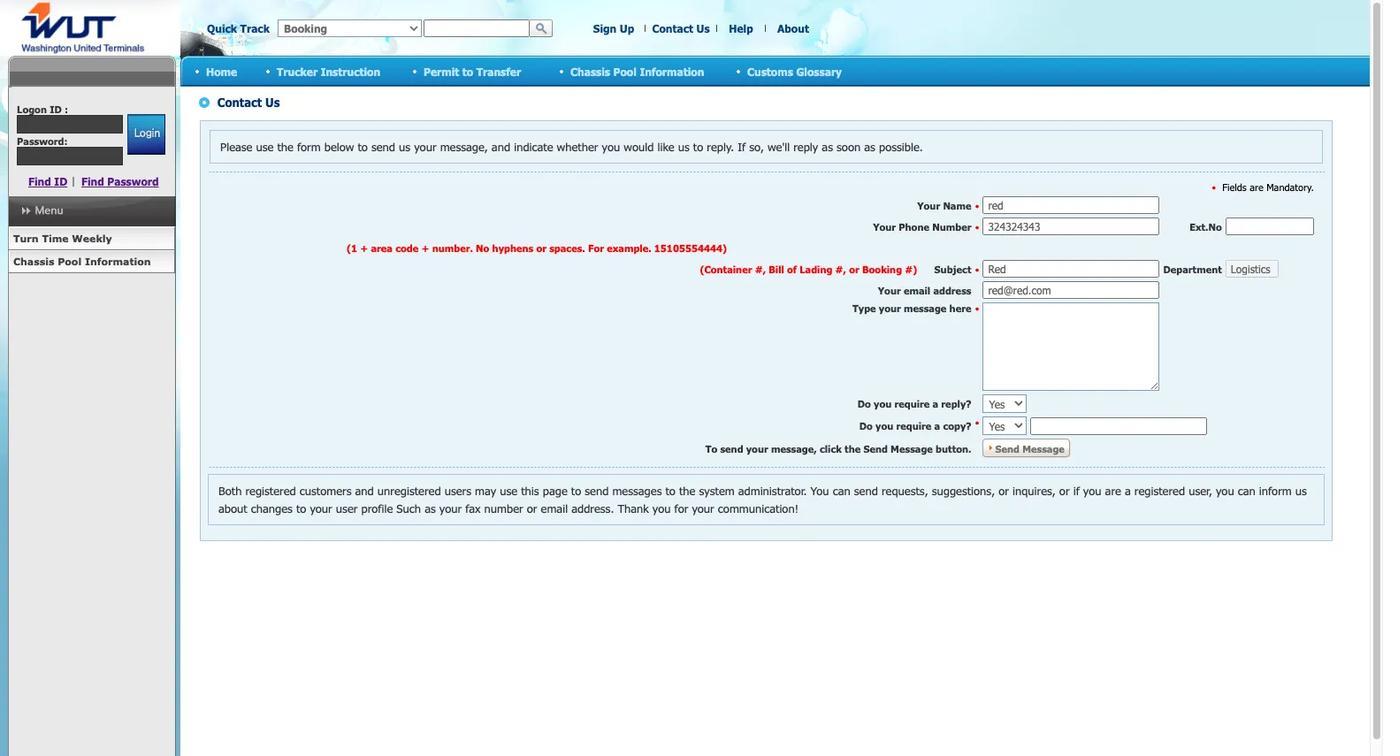 Task type: vqa. For each thing, say whether or not it's contained in the screenshot.
Find associated with Find Password
yes



Task type: describe. For each thing, give the bounding box(es) containing it.
quick track
[[207, 22, 270, 34]]

sign up link
[[593, 22, 634, 34]]

password:
[[17, 135, 68, 147]]

sign
[[593, 22, 617, 34]]

0 vertical spatial information
[[640, 65, 704, 77]]

up
[[620, 22, 634, 34]]

permit to transfer
[[424, 65, 521, 77]]

trucker
[[277, 65, 318, 77]]

find for find password
[[81, 175, 104, 187]]

instruction
[[321, 65, 380, 77]]

transfer
[[476, 65, 521, 77]]

1 vertical spatial pool
[[58, 256, 82, 267]]

turn time weekly link
[[8, 227, 175, 250]]

contact us link
[[652, 22, 710, 34]]

find password
[[81, 175, 159, 187]]

trucker instruction
[[277, 65, 380, 77]]

find id
[[28, 175, 67, 187]]

chassis pool information link
[[8, 250, 175, 273]]

:
[[65, 103, 68, 115]]

permit
[[424, 65, 459, 77]]

find id link
[[28, 175, 67, 187]]

find for find id
[[28, 175, 51, 187]]

quick
[[207, 22, 237, 34]]

contact us
[[652, 22, 710, 34]]

password
[[107, 175, 159, 187]]

0 horizontal spatial chassis pool information
[[13, 256, 151, 267]]

glossary
[[796, 65, 842, 77]]

us
[[696, 22, 710, 34]]



Task type: locate. For each thing, give the bounding box(es) containing it.
0 horizontal spatial pool
[[58, 256, 82, 267]]

id left : at the left top
[[50, 103, 62, 115]]

0 vertical spatial pool
[[613, 65, 637, 77]]

pool down up
[[613, 65, 637, 77]]

information down contact
[[640, 65, 704, 77]]

turn time weekly
[[13, 233, 112, 244]]

about
[[777, 22, 809, 34]]

0 vertical spatial chassis
[[570, 65, 610, 77]]

id down password: at the left of the page
[[54, 175, 67, 187]]

about link
[[777, 22, 809, 34]]

id for logon
[[50, 103, 62, 115]]

chassis down turn on the top left of page
[[13, 256, 54, 267]]

find down password: at the left of the page
[[28, 175, 51, 187]]

chassis pool information
[[570, 65, 704, 77], [13, 256, 151, 267]]

time
[[42, 233, 69, 244]]

sign up
[[593, 22, 634, 34]]

turn
[[13, 233, 39, 244]]

chassis down sign
[[570, 65, 610, 77]]

id for find
[[54, 175, 67, 187]]

logon id :
[[17, 103, 68, 115]]

contact
[[652, 22, 693, 34]]

1 vertical spatial chassis
[[13, 256, 54, 267]]

1 vertical spatial id
[[54, 175, 67, 187]]

2 find from the left
[[81, 175, 104, 187]]

chassis pool information down up
[[570, 65, 704, 77]]

to
[[462, 65, 473, 77]]

0 vertical spatial id
[[50, 103, 62, 115]]

1 vertical spatial information
[[85, 256, 151, 267]]

None text field
[[424, 19, 530, 37]]

0 horizontal spatial find
[[28, 175, 51, 187]]

weekly
[[72, 233, 112, 244]]

id
[[50, 103, 62, 115], [54, 175, 67, 187]]

customs glossary
[[747, 65, 842, 77]]

track
[[240, 22, 270, 34]]

1 horizontal spatial find
[[81, 175, 104, 187]]

find password link
[[81, 175, 159, 187]]

1 horizontal spatial chassis pool information
[[570, 65, 704, 77]]

home
[[206, 65, 237, 77]]

1 vertical spatial chassis pool information
[[13, 256, 151, 267]]

help link
[[729, 22, 753, 34]]

0 horizontal spatial chassis
[[13, 256, 54, 267]]

None text field
[[17, 115, 123, 134]]

1 find from the left
[[28, 175, 51, 187]]

chassis
[[570, 65, 610, 77], [13, 256, 54, 267]]

logon
[[17, 103, 47, 115]]

1 horizontal spatial information
[[640, 65, 704, 77]]

0 horizontal spatial information
[[85, 256, 151, 267]]

information
[[640, 65, 704, 77], [85, 256, 151, 267]]

find
[[28, 175, 51, 187], [81, 175, 104, 187]]

pool down turn time weekly at the left top of the page
[[58, 256, 82, 267]]

chassis pool information down turn time weekly link
[[13, 256, 151, 267]]

0 vertical spatial chassis pool information
[[570, 65, 704, 77]]

1 horizontal spatial chassis
[[570, 65, 610, 77]]

login image
[[127, 114, 165, 155]]

help
[[729, 22, 753, 34]]

find left password
[[81, 175, 104, 187]]

None password field
[[17, 147, 123, 165]]

information down weekly
[[85, 256, 151, 267]]

pool
[[613, 65, 637, 77], [58, 256, 82, 267]]

1 horizontal spatial pool
[[613, 65, 637, 77]]

customs
[[747, 65, 793, 77]]



